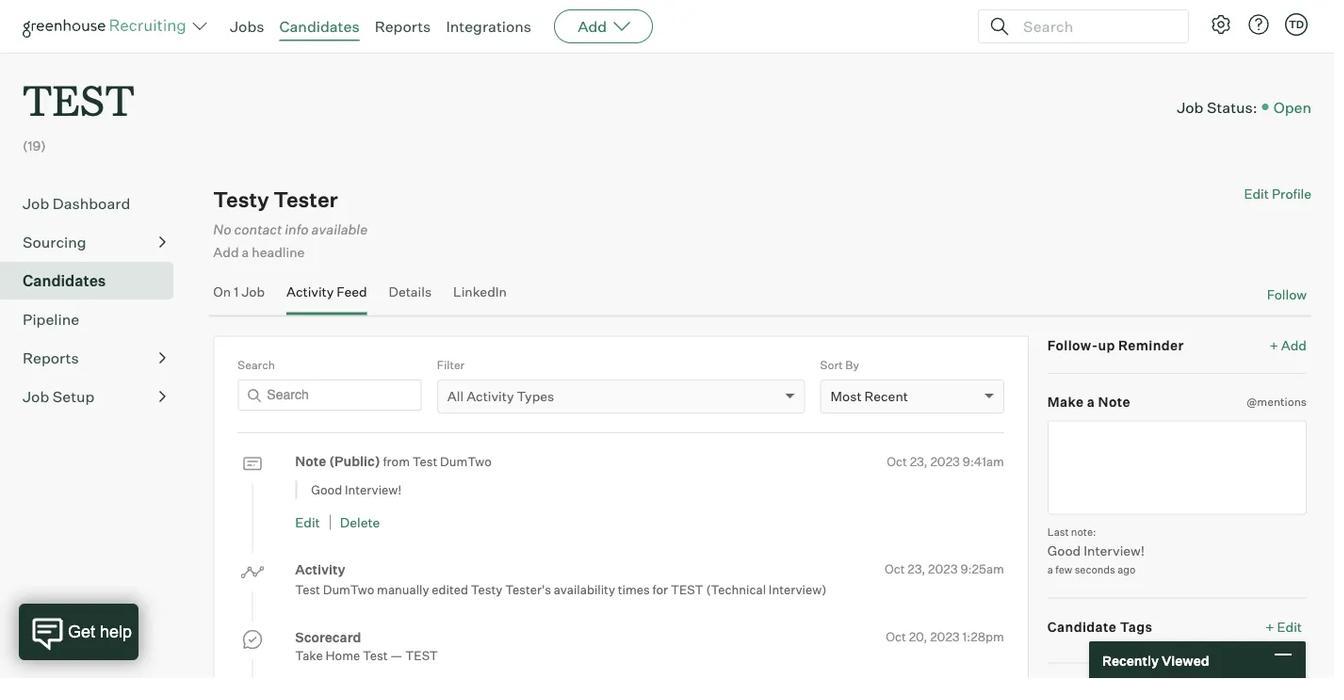 Task type: describe. For each thing, give the bounding box(es) containing it.
candidates inside candidates link
[[23, 272, 106, 291]]

pipeline link
[[23, 308, 166, 331]]

1 horizontal spatial testy
[[471, 582, 503, 597]]

(technical
[[706, 582, 766, 597]]

all activity types
[[448, 388, 555, 405]]

+ edit
[[1266, 619, 1303, 635]]

@mentions
[[1248, 395, 1308, 409]]

+ add
[[1270, 337, 1308, 353]]

linkedin link
[[453, 284, 507, 311]]

make
[[1048, 394, 1085, 410]]

tester's
[[506, 582, 551, 597]]

job for job dashboard
[[23, 194, 49, 213]]

2023 for activity
[[929, 562, 958, 577]]

2023 for scorecard
[[931, 630, 960, 645]]

details link
[[389, 284, 432, 311]]

last note: good interview! a few seconds ago
[[1048, 526, 1146, 576]]

last
[[1048, 526, 1070, 539]]

open
[[1274, 97, 1312, 116]]

from
[[383, 454, 410, 469]]

contact
[[234, 221, 282, 238]]

most
[[831, 388, 862, 405]]

0 vertical spatial candidates
[[280, 17, 360, 36]]

0 vertical spatial interview!
[[345, 482, 402, 497]]

for
[[653, 582, 669, 597]]

0 horizontal spatial test
[[23, 72, 135, 127]]

all
[[448, 388, 464, 405]]

edit profile link
[[1245, 186, 1312, 202]]

candidate tags
[[1048, 619, 1153, 635]]

23, for oct 23, 2023 9:41am
[[910, 454, 928, 469]]

oct 23, 2023 9:25am
[[885, 562, 1005, 577]]

job setup
[[23, 388, 95, 406]]

up
[[1099, 337, 1116, 353]]

status:
[[1208, 97, 1258, 116]]

headline
[[252, 244, 305, 261]]

edit for edit profile
[[1245, 186, 1270, 202]]

1 vertical spatial candidates link
[[23, 270, 166, 292]]

0 vertical spatial good
[[311, 482, 342, 497]]

testy tester no contact info available add a headline
[[213, 187, 368, 261]]

few
[[1056, 564, 1073, 576]]

note:
[[1072, 526, 1097, 539]]

edit for 'edit' link
[[295, 514, 320, 531]]

activity feed link
[[287, 284, 367, 311]]

1 vertical spatial reports link
[[23, 347, 166, 370]]

integrations
[[446, 17, 532, 36]]

oct for scorecard
[[886, 630, 907, 645]]

follow-up reminder
[[1048, 337, 1185, 353]]

(19)
[[23, 138, 46, 154]]

test link
[[23, 53, 135, 131]]

sort
[[821, 358, 844, 372]]

by
[[846, 358, 860, 372]]

viewed
[[1162, 653, 1210, 669]]

recently viewed
[[1103, 653, 1210, 669]]

recently
[[1103, 653, 1160, 669]]

td
[[1290, 18, 1305, 31]]

td button
[[1286, 13, 1309, 36]]

testy inside 'testy tester no contact info available add a headline'
[[213, 187, 269, 213]]

(public)
[[329, 453, 381, 470]]

job dashboard
[[23, 194, 130, 213]]

filter
[[437, 358, 465, 372]]

delete
[[340, 514, 380, 531]]

add inside popup button
[[578, 17, 607, 36]]

pipeline
[[23, 310, 79, 329]]

activity for activity feed
[[287, 284, 334, 300]]

jobs link
[[230, 17, 264, 36]]

good inside last note: good interview! a few seconds ago
[[1048, 542, 1081, 559]]

interview)
[[769, 582, 827, 597]]

+ for + edit
[[1266, 619, 1275, 635]]

most recent
[[831, 388, 909, 405]]

1 vertical spatial activity
[[467, 388, 514, 405]]

good interview!
[[311, 482, 402, 497]]

0 horizontal spatial note
[[295, 453, 326, 470]]

tags
[[1121, 619, 1153, 635]]

linkedin
[[453, 284, 507, 300]]

make a note
[[1048, 394, 1131, 410]]

dumtwo inside note (public) from test dumtwo
[[440, 454, 492, 469]]

@mentions link
[[1248, 393, 1308, 411]]

sort by
[[821, 358, 860, 372]]



Task type: locate. For each thing, give the bounding box(es) containing it.
integrations link
[[446, 17, 532, 36]]

1 vertical spatial edit
[[295, 514, 320, 531]]

activity
[[287, 284, 334, 300], [467, 388, 514, 405], [295, 561, 346, 578]]

2 vertical spatial test
[[363, 648, 388, 663]]

2 vertical spatial a
[[1048, 564, 1054, 576]]

a right "make"
[[1088, 394, 1096, 410]]

1 horizontal spatial add
[[578, 17, 607, 36]]

0 vertical spatial reports
[[375, 17, 431, 36]]

take home test — test
[[295, 648, 438, 663]]

configure image
[[1210, 13, 1233, 36]]

edit
[[1245, 186, 1270, 202], [295, 514, 320, 531], [1278, 619, 1303, 635]]

a left few
[[1048, 564, 1054, 576]]

interview! up ago
[[1084, 542, 1146, 559]]

2 horizontal spatial test
[[413, 454, 438, 469]]

job setup link
[[23, 386, 166, 408]]

0 horizontal spatial good
[[311, 482, 342, 497]]

times
[[618, 582, 650, 597]]

candidates
[[280, 17, 360, 36], [23, 272, 106, 291]]

1 vertical spatial test
[[295, 582, 320, 597]]

+ add link
[[1270, 336, 1308, 354]]

0 horizontal spatial candidates link
[[23, 270, 166, 292]]

test inside note (public) from test dumtwo
[[413, 454, 438, 469]]

job for job status:
[[1178, 97, 1204, 116]]

1 horizontal spatial edit
[[1245, 186, 1270, 202]]

2023 left 9:41am
[[931, 454, 961, 469]]

info
[[285, 221, 309, 238]]

types
[[517, 388, 555, 405]]

1 horizontal spatial reports
[[375, 17, 431, 36]]

candidates right jobs
[[280, 17, 360, 36]]

oct up oct 20, 2023 1:28pm at the bottom
[[885, 562, 905, 577]]

on
[[213, 284, 231, 300]]

note right "make"
[[1099, 394, 1131, 410]]

1 horizontal spatial candidates
[[280, 17, 360, 36]]

23, left 9:41am
[[910, 454, 928, 469]]

9:41am
[[963, 454, 1005, 469]]

0 vertical spatial +
[[1270, 337, 1279, 353]]

9:25am
[[961, 562, 1005, 577]]

test
[[23, 72, 135, 127], [671, 582, 704, 597], [406, 648, 438, 663]]

0 vertical spatial 23,
[[910, 454, 928, 469]]

1 vertical spatial 23,
[[908, 562, 926, 577]]

1 horizontal spatial candidates link
[[280, 17, 360, 36]]

2023 right 20,
[[931, 630, 960, 645]]

profile
[[1273, 186, 1312, 202]]

1 vertical spatial note
[[295, 453, 326, 470]]

2 vertical spatial oct
[[886, 630, 907, 645]]

reports
[[375, 17, 431, 36], [23, 349, 79, 368]]

1
[[234, 284, 239, 300]]

0 horizontal spatial candidates
[[23, 272, 106, 291]]

2 horizontal spatial test
[[671, 582, 704, 597]]

activity right all
[[467, 388, 514, 405]]

23, left '9:25am'
[[908, 562, 926, 577]]

reports link left integrations link
[[375, 17, 431, 36]]

follow
[[1268, 286, 1308, 303]]

manually
[[377, 582, 429, 597]]

1 vertical spatial interview!
[[1084, 542, 1146, 559]]

reports link
[[375, 17, 431, 36], [23, 347, 166, 370]]

sourcing
[[23, 233, 86, 252]]

2 vertical spatial test
[[406, 648, 438, 663]]

20,
[[909, 630, 928, 645]]

oct 20, 2023 1:28pm
[[886, 630, 1005, 645]]

1 horizontal spatial test
[[406, 648, 438, 663]]

details
[[389, 284, 432, 300]]

1 vertical spatial search text field
[[238, 380, 422, 411]]

1 vertical spatial candidates
[[23, 272, 106, 291]]

1 horizontal spatial reports link
[[375, 17, 431, 36]]

activity left feed
[[287, 284, 334, 300]]

1 vertical spatial +
[[1266, 619, 1275, 635]]

1 horizontal spatial a
[[1048, 564, 1054, 576]]

1 vertical spatial good
[[1048, 542, 1081, 559]]

delete link
[[340, 514, 380, 531]]

0 vertical spatial edit
[[1245, 186, 1270, 202]]

0 vertical spatial test
[[413, 454, 438, 469]]

test right from
[[413, 454, 438, 469]]

test right for
[[671, 582, 704, 597]]

test dumtwo manually edited testy tester's availability times for test (technical interview)
[[295, 582, 827, 597]]

availability
[[554, 582, 616, 597]]

follow link
[[1268, 285, 1308, 304]]

setup
[[53, 388, 95, 406]]

1 vertical spatial oct
[[885, 562, 905, 577]]

0 vertical spatial search text field
[[1019, 13, 1172, 40]]

td button
[[1282, 9, 1312, 40]]

scorecard
[[295, 629, 361, 646]]

job for job setup
[[23, 388, 49, 406]]

2023 left '9:25am'
[[929, 562, 958, 577]]

job dashboard link
[[23, 193, 166, 215]]

job status:
[[1178, 97, 1258, 116]]

0 vertical spatial testy
[[213, 187, 269, 213]]

reports link up job setup link
[[23, 347, 166, 370]]

1 vertical spatial testy
[[471, 582, 503, 597]]

oct 23, 2023 9:41am
[[887, 454, 1005, 469]]

on 1 job
[[213, 284, 265, 300]]

0 vertical spatial add
[[578, 17, 607, 36]]

good up 'edit' link
[[311, 482, 342, 497]]

0 horizontal spatial dumtwo
[[323, 582, 375, 597]]

feed
[[337, 284, 367, 300]]

greenhouse recruiting image
[[23, 15, 192, 38]]

job
[[1178, 97, 1204, 116], [23, 194, 49, 213], [242, 284, 265, 300], [23, 388, 49, 406]]

testy right edited
[[471, 582, 503, 597]]

0 vertical spatial reports link
[[375, 17, 431, 36]]

0 horizontal spatial a
[[242, 244, 249, 261]]

None text field
[[1048, 421, 1308, 515]]

add button
[[554, 9, 653, 43]]

a inside 'testy tester no contact info available add a headline'
[[242, 244, 249, 261]]

note left (public) in the left bottom of the page
[[295, 453, 326, 470]]

2023
[[931, 454, 961, 469], [929, 562, 958, 577], [931, 630, 960, 645]]

+
[[1270, 337, 1279, 353], [1266, 619, 1275, 635]]

2 horizontal spatial edit
[[1278, 619, 1303, 635]]

seconds
[[1075, 564, 1116, 576]]

jobs
[[230, 17, 264, 36]]

candidate
[[1048, 619, 1117, 635]]

add inside 'testy tester no contact info available add a headline'
[[213, 244, 239, 261]]

1 vertical spatial a
[[1088, 394, 1096, 410]]

0 horizontal spatial reports
[[23, 349, 79, 368]]

test
[[413, 454, 438, 469], [295, 582, 320, 597], [363, 648, 388, 663]]

dumtwo down all
[[440, 454, 492, 469]]

1 vertical spatial reports
[[23, 349, 79, 368]]

home
[[326, 648, 360, 663]]

job up sourcing
[[23, 194, 49, 213]]

dumtwo up scorecard
[[323, 582, 375, 597]]

1 vertical spatial test
[[671, 582, 704, 597]]

+ for + add
[[1270, 337, 1279, 353]]

on 1 job link
[[213, 284, 265, 311]]

0 horizontal spatial add
[[213, 244, 239, 261]]

test up scorecard
[[295, 582, 320, 597]]

1 horizontal spatial good
[[1048, 542, 1081, 559]]

test up '(19)'
[[23, 72, 135, 127]]

0 vertical spatial note
[[1099, 394, 1131, 410]]

recent
[[865, 388, 909, 405]]

2 vertical spatial activity
[[295, 561, 346, 578]]

1 vertical spatial add
[[213, 244, 239, 261]]

0 vertical spatial candidates link
[[280, 17, 360, 36]]

2 horizontal spatial a
[[1088, 394, 1096, 410]]

1 horizontal spatial dumtwo
[[440, 454, 492, 469]]

0 vertical spatial test
[[23, 72, 135, 127]]

most recent option
[[831, 388, 909, 405]]

1 vertical spatial dumtwo
[[323, 582, 375, 597]]

no
[[213, 221, 231, 238]]

candidates down sourcing
[[23, 272, 106, 291]]

test left —
[[363, 648, 388, 663]]

0 horizontal spatial edit
[[295, 514, 320, 531]]

0 horizontal spatial testy
[[213, 187, 269, 213]]

oct left 20,
[[886, 630, 907, 645]]

activity down 'edit' link
[[295, 561, 346, 578]]

2 horizontal spatial add
[[1282, 337, 1308, 353]]

oct down "recent"
[[887, 454, 908, 469]]

0 vertical spatial oct
[[887, 454, 908, 469]]

edit link
[[295, 514, 320, 531]]

dashboard
[[53, 194, 130, 213]]

interview! inside last note: good interview! a few seconds ago
[[1084, 542, 1146, 559]]

candidates link right jobs
[[280, 17, 360, 36]]

2 vertical spatial add
[[1282, 337, 1308, 353]]

23, for oct 23, 2023 9:25am
[[908, 562, 926, 577]]

a down contact
[[242, 244, 249, 261]]

edit profile
[[1245, 186, 1312, 202]]

0 horizontal spatial search text field
[[238, 380, 422, 411]]

note (public) from test dumtwo
[[295, 453, 492, 470]]

2 vertical spatial 2023
[[931, 630, 960, 645]]

job left the status:
[[1178, 97, 1204, 116]]

follow-
[[1048, 337, 1099, 353]]

add
[[578, 17, 607, 36], [213, 244, 239, 261], [1282, 337, 1308, 353]]

1 horizontal spatial search text field
[[1019, 13, 1172, 40]]

0 horizontal spatial test
[[295, 582, 320, 597]]

2 vertical spatial edit
[[1278, 619, 1303, 635]]

activity inside "link"
[[287, 284, 334, 300]]

1 horizontal spatial interview!
[[1084, 542, 1146, 559]]

good
[[311, 482, 342, 497], [1048, 542, 1081, 559]]

job left setup
[[23, 388, 49, 406]]

0 vertical spatial dumtwo
[[440, 454, 492, 469]]

available
[[312, 221, 368, 238]]

job right 1
[[242, 284, 265, 300]]

oct for activity
[[885, 562, 905, 577]]

dumtwo
[[440, 454, 492, 469], [323, 582, 375, 597]]

—
[[391, 648, 403, 663]]

0 vertical spatial activity
[[287, 284, 334, 300]]

ago
[[1118, 564, 1136, 576]]

activity for activity
[[295, 561, 346, 578]]

good up few
[[1048, 542, 1081, 559]]

reports left integrations link
[[375, 17, 431, 36]]

sourcing link
[[23, 231, 166, 254]]

1:28pm
[[963, 630, 1005, 645]]

0 horizontal spatial reports link
[[23, 347, 166, 370]]

test right —
[[406, 648, 438, 663]]

testy up contact
[[213, 187, 269, 213]]

search
[[238, 358, 275, 372]]

0 vertical spatial 2023
[[931, 454, 961, 469]]

interview!
[[345, 482, 402, 497], [1084, 542, 1146, 559]]

interview! down (public) in the left bottom of the page
[[345, 482, 402, 497]]

1 horizontal spatial test
[[363, 648, 388, 663]]

reports down pipeline
[[23, 349, 79, 368]]

1 vertical spatial 2023
[[929, 562, 958, 577]]

candidates link down sourcing link
[[23, 270, 166, 292]]

tester
[[274, 187, 338, 213]]

candidates link
[[280, 17, 360, 36], [23, 270, 166, 292]]

take
[[295, 648, 323, 663]]

1 horizontal spatial note
[[1099, 394, 1131, 410]]

Search text field
[[1019, 13, 1172, 40], [238, 380, 422, 411]]

+ edit link
[[1262, 614, 1308, 640]]

0 horizontal spatial interview!
[[345, 482, 402, 497]]

0 vertical spatial a
[[242, 244, 249, 261]]

a inside last note: good interview! a few seconds ago
[[1048, 564, 1054, 576]]

activity feed
[[287, 284, 367, 300]]



Task type: vqa. For each thing, say whether or not it's contained in the screenshot.
the Report in Edit Report link
no



